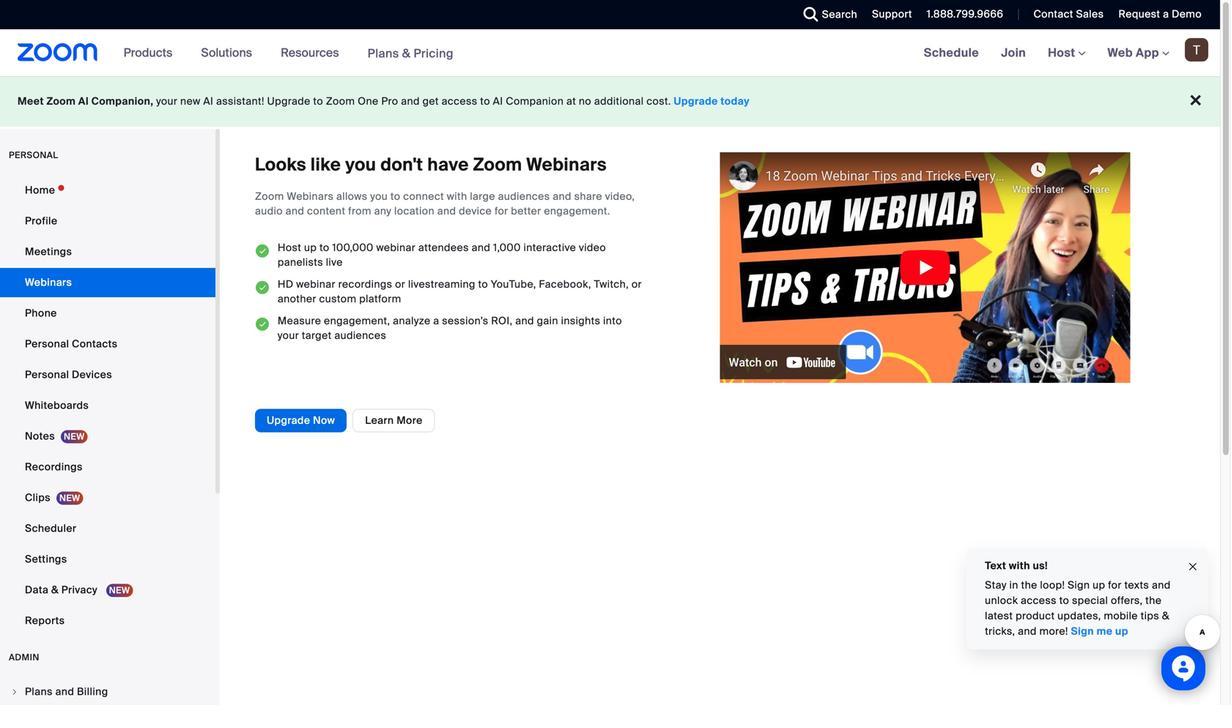 Task type: locate. For each thing, give the bounding box(es) containing it.
1 vertical spatial up
[[1093, 579, 1105, 593]]

0 horizontal spatial your
[[156, 95, 178, 108]]

0 vertical spatial webinar
[[376, 241, 416, 255]]

host down contact sales
[[1048, 45, 1079, 60]]

now
[[313, 414, 335, 428]]

no
[[579, 95, 592, 108]]

2 vertical spatial &
[[1162, 610, 1170, 623]]

0 horizontal spatial ai
[[78, 95, 89, 108]]

1 horizontal spatial or
[[632, 278, 642, 291]]

me
[[1097, 625, 1113, 639]]

a inside "measure engagement, analyze a session's roi, and gain insights into your target audiences"
[[433, 314, 439, 328]]

mobile
[[1104, 610, 1138, 623]]

access
[[442, 95, 478, 108], [1021, 594, 1057, 608]]

1 horizontal spatial &
[[402, 46, 411, 61]]

0 vertical spatial host
[[1048, 45, 1079, 60]]

the right in
[[1021, 579, 1037, 593]]

resources button
[[281, 29, 346, 76]]

meet
[[18, 95, 44, 108]]

facebook,
[[539, 278, 591, 291]]

data & privacy
[[25, 584, 100, 597]]

1 horizontal spatial ai
[[203, 95, 213, 108]]

to left youtube,
[[478, 278, 488, 291]]

2 vertical spatial up
[[1115, 625, 1128, 639]]

sign me up link
[[1071, 625, 1128, 639]]

to inside stay in the loop! sign up for texts and unlock access to special offers, the latest product updates, mobile tips & tricks, and more!
[[1059, 594, 1069, 608]]

and left gain
[[515, 314, 534, 328]]

& inside product information navigation
[[402, 46, 411, 61]]

connect
[[403, 190, 444, 203]]

3 ai from the left
[[493, 95, 503, 108]]

& inside "link"
[[51, 584, 59, 597]]

recordings
[[338, 278, 392, 291]]

plans & pricing
[[368, 46, 454, 61]]

0 vertical spatial for
[[495, 204, 508, 218]]

to up any
[[391, 190, 401, 203]]

large
[[470, 190, 495, 203]]

clips
[[25, 491, 51, 505]]

to down loop!
[[1059, 594, 1069, 608]]

0 vertical spatial access
[[442, 95, 478, 108]]

with
[[447, 190, 467, 203], [1009, 560, 1030, 573]]

upgrade left now
[[267, 414, 310, 428]]

1 horizontal spatial audiences
[[498, 190, 550, 203]]

plans & pricing link
[[368, 46, 454, 61], [368, 46, 454, 61]]

request a demo link
[[1108, 0, 1220, 29], [1119, 7, 1202, 21]]

and left get
[[401, 95, 420, 108]]

roi,
[[491, 314, 513, 328]]

0 vertical spatial plans
[[368, 46, 399, 61]]

plans and billing
[[25, 686, 108, 699]]

sign down updates,
[[1071, 625, 1094, 639]]

data
[[25, 584, 49, 597]]

to left companion
[[480, 95, 490, 108]]

web
[[1108, 45, 1133, 60]]

another
[[278, 292, 316, 306]]

or right the twitch,
[[632, 278, 642, 291]]

0 horizontal spatial audiences
[[334, 329, 386, 342]]

you inside zoom webinars allows you to connect with large audiences and share video, audio and content from any location and device for better engagement.
[[370, 190, 388, 203]]

0 horizontal spatial with
[[447, 190, 467, 203]]

more
[[397, 414, 423, 428]]

zoom right meet
[[47, 95, 76, 108]]

right image
[[10, 688, 19, 697]]

additional
[[594, 95, 644, 108]]

like
[[311, 154, 341, 176]]

for up offers,
[[1108, 579, 1122, 593]]

1 vertical spatial &
[[51, 584, 59, 597]]

profile picture image
[[1185, 38, 1209, 62]]

1 vertical spatial access
[[1021, 594, 1057, 608]]

contacts
[[72, 338, 118, 351]]

the
[[1021, 579, 1037, 593], [1146, 594, 1162, 608]]

ai right new
[[203, 95, 213, 108]]

personal down phone
[[25, 338, 69, 351]]

audiences down engagement,
[[334, 329, 386, 342]]

text with us!
[[985, 560, 1048, 573]]

to inside host up to 100,000 webinar attendees and 1,000 interactive video panelists live
[[320, 241, 330, 255]]

1 horizontal spatial plans
[[368, 46, 399, 61]]

1 horizontal spatial webinars
[[287, 190, 334, 203]]

video,
[[605, 190, 635, 203]]

2 horizontal spatial &
[[1162, 610, 1170, 623]]

meet zoom ai companion, footer
[[0, 76, 1220, 127]]

personal for personal contacts
[[25, 338, 69, 351]]

& right data at left
[[51, 584, 59, 597]]

upgrade now
[[267, 414, 335, 428]]

sign
[[1068, 579, 1090, 593], [1071, 625, 1094, 639]]

search button
[[793, 0, 861, 29]]

0 vertical spatial you
[[345, 154, 376, 176]]

1 vertical spatial webinars
[[287, 190, 334, 203]]

1 vertical spatial webinar
[[296, 278, 336, 291]]

1 vertical spatial your
[[278, 329, 299, 342]]

or up platform
[[395, 278, 405, 291]]

1 personal from the top
[[25, 338, 69, 351]]

banner containing products
[[0, 29, 1220, 77]]

0 horizontal spatial access
[[442, 95, 478, 108]]

and left 1,000
[[472, 241, 491, 255]]

the up tips
[[1146, 594, 1162, 608]]

1 horizontal spatial up
[[1093, 579, 1105, 593]]

for
[[495, 204, 508, 218], [1108, 579, 1122, 593]]

zoom logo image
[[18, 43, 98, 62]]

personal
[[25, 338, 69, 351], [25, 368, 69, 382]]

2 horizontal spatial ai
[[493, 95, 503, 108]]

access right get
[[442, 95, 478, 108]]

loop!
[[1040, 579, 1065, 593]]

& left pricing
[[402, 46, 411, 61]]

1 horizontal spatial with
[[1009, 560, 1030, 573]]

0 horizontal spatial for
[[495, 204, 508, 218]]

device
[[459, 204, 492, 218]]

phone link
[[0, 299, 215, 328]]

allows
[[336, 190, 368, 203]]

a right analyze
[[433, 314, 439, 328]]

platform
[[359, 292, 401, 306]]

banner
[[0, 29, 1220, 77]]

0 horizontal spatial a
[[433, 314, 439, 328]]

you
[[345, 154, 376, 176], [370, 190, 388, 203]]

0 vertical spatial with
[[447, 190, 467, 203]]

& inside stay in the loop! sign up for texts and unlock access to special offers, the latest product updates, mobile tips & tricks, and more!
[[1162, 610, 1170, 623]]

0 vertical spatial &
[[402, 46, 411, 61]]

hd webinar recordings or livestreaming to youtube, facebook, twitch, or another custom platform
[[278, 278, 642, 306]]

up down 'mobile'
[[1115, 625, 1128, 639]]

gain
[[537, 314, 558, 328]]

get
[[423, 95, 439, 108]]

2 personal from the top
[[25, 368, 69, 382]]

host for host up to 100,000 webinar attendees and 1,000 interactive video panelists live
[[278, 241, 301, 255]]

webinars link
[[0, 268, 215, 298]]

webinars up share
[[527, 154, 607, 176]]

your inside meet zoom ai companion, footer
[[156, 95, 178, 108]]

plans inside the plans and billing menu item
[[25, 686, 53, 699]]

in
[[1010, 579, 1018, 593]]

to inside hd webinar recordings or livestreaming to youtube, facebook, twitch, or another custom platform
[[478, 278, 488, 291]]

0 vertical spatial audiences
[[498, 190, 550, 203]]

plans right right image
[[25, 686, 53, 699]]

0 horizontal spatial webinar
[[296, 278, 336, 291]]

sign up 'special'
[[1068, 579, 1090, 593]]

ai left companion,
[[78, 95, 89, 108]]

0 horizontal spatial plans
[[25, 686, 53, 699]]

your left new
[[156, 95, 178, 108]]

host inside host up to 100,000 webinar attendees and 1,000 interactive video panelists live
[[278, 241, 301, 255]]

stay
[[985, 579, 1007, 593]]

2 or from the left
[[632, 278, 642, 291]]

zoom up large
[[473, 154, 522, 176]]

1 horizontal spatial for
[[1108, 579, 1122, 593]]

1 vertical spatial for
[[1108, 579, 1122, 593]]

host up the "panelists"
[[278, 241, 301, 255]]

0 vertical spatial sign
[[1068, 579, 1090, 593]]

access inside meet zoom ai companion, footer
[[442, 95, 478, 108]]

you up any
[[370, 190, 388, 203]]

contact sales link
[[1023, 0, 1108, 29], [1034, 7, 1104, 21]]

up up 'special'
[[1093, 579, 1105, 593]]

1.888.799.9666 button
[[916, 0, 1007, 29], [927, 7, 1004, 21]]

zoom up audio
[[255, 190, 284, 203]]

ai
[[78, 95, 89, 108], [203, 95, 213, 108], [493, 95, 503, 108]]

webinar up "another"
[[296, 278, 336, 291]]

0 vertical spatial your
[[156, 95, 178, 108]]

host inside meetings "navigation"
[[1048, 45, 1079, 60]]

access inside stay in the loop! sign up for texts and unlock access to special offers, the latest product updates, mobile tips & tricks, and more!
[[1021, 594, 1057, 608]]

100,000
[[332, 241, 374, 255]]

1 horizontal spatial host
[[1048, 45, 1079, 60]]

audiences inside zoom webinars allows you to connect with large audiences and share video, audio and content from any location and device for better engagement.
[[498, 190, 550, 203]]

attendees
[[418, 241, 469, 255]]

0 horizontal spatial up
[[304, 241, 317, 255]]

host for host
[[1048, 45, 1079, 60]]

your inside "measure engagement, analyze a session's roi, and gain insights into your target audiences"
[[278, 329, 299, 342]]

webinars inside personal menu "menu"
[[25, 276, 72, 290]]

us!
[[1033, 560, 1048, 573]]

& right tips
[[1162, 610, 1170, 623]]

1 vertical spatial the
[[1146, 594, 1162, 608]]

cost.
[[647, 95, 671, 108]]

0 horizontal spatial webinars
[[25, 276, 72, 290]]

audiences
[[498, 190, 550, 203], [334, 329, 386, 342]]

scheduler link
[[0, 515, 215, 544]]

0 horizontal spatial host
[[278, 241, 301, 255]]

plans inside product information navigation
[[368, 46, 399, 61]]

1 vertical spatial audiences
[[334, 329, 386, 342]]

and
[[401, 95, 420, 108], [553, 190, 572, 203], [286, 204, 304, 218], [437, 204, 456, 218], [472, 241, 491, 255], [515, 314, 534, 328], [1152, 579, 1171, 593], [1018, 625, 1037, 639], [55, 686, 74, 699]]

up up the "panelists"
[[304, 241, 317, 255]]

plans up meet zoom ai companion, your new ai assistant! upgrade to zoom one pro and get access to ai companion at no additional cost. upgrade today
[[368, 46, 399, 61]]

engagement.
[[544, 204, 610, 218]]

for down large
[[495, 204, 508, 218]]

webinar inside hd webinar recordings or livestreaming to youtube, facebook, twitch, or another custom platform
[[296, 278, 336, 291]]

with up in
[[1009, 560, 1030, 573]]

1 or from the left
[[395, 278, 405, 291]]

don't
[[381, 154, 423, 176]]

2 vertical spatial webinars
[[25, 276, 72, 290]]

with up device
[[447, 190, 467, 203]]

to up live
[[320, 241, 330, 255]]

1 horizontal spatial a
[[1163, 7, 1169, 21]]

audiences up the better
[[498, 190, 550, 203]]

1 horizontal spatial your
[[278, 329, 299, 342]]

webinars up content
[[287, 190, 334, 203]]

host
[[1048, 45, 1079, 60], [278, 241, 301, 255]]

or
[[395, 278, 405, 291], [632, 278, 642, 291]]

up inside stay in the loop! sign up for texts and unlock access to special offers, the latest product updates, mobile tips & tricks, and more!
[[1093, 579, 1105, 593]]

0 horizontal spatial or
[[395, 278, 405, 291]]

1 vertical spatial you
[[370, 190, 388, 203]]

personal up whiteboards
[[25, 368, 69, 382]]

1 horizontal spatial access
[[1021, 594, 1057, 608]]

2 ai from the left
[[203, 95, 213, 108]]

livestreaming
[[408, 278, 476, 291]]

into
[[603, 314, 622, 328]]

2 horizontal spatial webinars
[[527, 154, 607, 176]]

you up allows
[[345, 154, 376, 176]]

webinar inside host up to 100,000 webinar attendees and 1,000 interactive video panelists live
[[376, 241, 416, 255]]

companion
[[506, 95, 564, 108]]

upgrade now button
[[255, 409, 347, 433]]

a left demo
[[1163, 7, 1169, 21]]

and right texts
[[1152, 579, 1171, 593]]

special
[[1072, 594, 1108, 608]]

1 horizontal spatial webinar
[[376, 241, 416, 255]]

schedule link
[[913, 29, 990, 76]]

webinar
[[376, 241, 416, 255], [296, 278, 336, 291]]

1 vertical spatial host
[[278, 241, 301, 255]]

up inside host up to 100,000 webinar attendees and 1,000 interactive video panelists live
[[304, 241, 317, 255]]

upgrade
[[267, 95, 311, 108], [674, 95, 718, 108], [267, 414, 310, 428]]

0 vertical spatial personal
[[25, 338, 69, 351]]

solutions
[[201, 45, 252, 60]]

your down measure
[[278, 329, 299, 342]]

1 vertical spatial plans
[[25, 686, 53, 699]]

ai left companion
[[493, 95, 503, 108]]

zoom inside zoom webinars allows you to connect with large audiences and share video, audio and content from any location and device for better engagement.
[[255, 190, 284, 203]]

webinars inside zoom webinars allows you to connect with large audiences and share video, audio and content from any location and device for better engagement.
[[287, 190, 334, 203]]

support
[[872, 7, 912, 21]]

text
[[985, 560, 1006, 573]]

notes link
[[0, 422, 215, 451]]

webinar down any
[[376, 241, 416, 255]]

and right audio
[[286, 204, 304, 218]]

1 vertical spatial a
[[433, 314, 439, 328]]

and inside meet zoom ai companion, footer
[[401, 95, 420, 108]]

0 vertical spatial the
[[1021, 579, 1037, 593]]

0 horizontal spatial &
[[51, 584, 59, 597]]

host up to 100,000 webinar attendees and 1,000 interactive video panelists live
[[278, 241, 606, 269]]

at
[[567, 95, 576, 108]]

2 horizontal spatial up
[[1115, 625, 1128, 639]]

0 vertical spatial up
[[304, 241, 317, 255]]

content
[[307, 204, 346, 218]]

and left the billing
[[55, 686, 74, 699]]

webinars down meetings
[[25, 276, 72, 290]]

access up 'product'
[[1021, 594, 1057, 608]]

1 ai from the left
[[78, 95, 89, 108]]

upgrade right cost.
[[674, 95, 718, 108]]

1 vertical spatial personal
[[25, 368, 69, 382]]



Task type: describe. For each thing, give the bounding box(es) containing it.
web app
[[1108, 45, 1159, 60]]

0 horizontal spatial the
[[1021, 579, 1037, 593]]

today
[[721, 95, 750, 108]]

custom
[[319, 292, 357, 306]]

0 vertical spatial webinars
[[527, 154, 607, 176]]

and inside menu item
[[55, 686, 74, 699]]

looks
[[255, 154, 306, 176]]

1,000
[[493, 241, 521, 255]]

pro
[[381, 95, 398, 108]]

new
[[180, 95, 201, 108]]

any
[[374, 204, 392, 218]]

plans for plans & pricing
[[368, 46, 399, 61]]

plans and billing menu item
[[0, 679, 215, 706]]

live
[[326, 256, 343, 269]]

recordings
[[25, 461, 83, 474]]

analyze
[[393, 314, 431, 328]]

to down resources dropdown button on the left of the page
[[313, 95, 323, 108]]

audio
[[255, 204, 283, 218]]

request a demo
[[1119, 7, 1202, 21]]

texts
[[1125, 579, 1149, 593]]

have
[[427, 154, 469, 176]]

1 vertical spatial sign
[[1071, 625, 1094, 639]]

personal contacts link
[[0, 330, 215, 359]]

home link
[[0, 176, 215, 205]]

upgrade today link
[[674, 95, 750, 108]]

zoom webinars allows you to connect with large audiences and share video, audio and content from any location and device for better engagement.
[[255, 190, 635, 218]]

1 horizontal spatial the
[[1146, 594, 1162, 608]]

reports link
[[0, 607, 215, 636]]

recordings link
[[0, 453, 215, 482]]

better
[[511, 204, 541, 218]]

phone
[[25, 307, 57, 320]]

and inside "measure engagement, analyze a session's roi, and gain insights into your target audiences"
[[515, 314, 534, 328]]

hd
[[278, 278, 294, 291]]

measure engagement, analyze a session's roi, and gain insights into your target audiences
[[278, 314, 622, 342]]

panelists
[[278, 256, 323, 269]]

sign inside stay in the loop! sign up for texts and unlock access to special offers, the latest product updates, mobile tips & tricks, and more!
[[1068, 579, 1090, 593]]

measure
[[278, 314, 321, 328]]

personal menu menu
[[0, 176, 215, 638]]

contact sales
[[1034, 7, 1104, 21]]

from
[[348, 204, 372, 218]]

learn more
[[365, 414, 423, 428]]

twitch,
[[594, 278, 629, 291]]

updates,
[[1058, 610, 1101, 623]]

home
[[25, 184, 55, 197]]

web app button
[[1108, 45, 1170, 60]]

learn
[[365, 414, 394, 428]]

personal for personal devices
[[25, 368, 69, 382]]

learn more button
[[353, 409, 435, 433]]

host button
[[1048, 45, 1086, 60]]

meet zoom ai companion, your new ai assistant! upgrade to zoom one pro and get access to ai companion at no additional cost. upgrade today
[[18, 95, 750, 108]]

solutions button
[[201, 29, 259, 76]]

video
[[579, 241, 606, 255]]

products button
[[124, 29, 179, 76]]

engagement,
[[324, 314, 390, 328]]

more!
[[1040, 625, 1068, 639]]

0 vertical spatial a
[[1163, 7, 1169, 21]]

settings
[[25, 553, 67, 567]]

stay in the loop! sign up for texts and unlock access to special offers, the latest product updates, mobile tips & tricks, and more!
[[985, 579, 1171, 639]]

assistant!
[[216, 95, 264, 108]]

reports
[[25, 615, 65, 628]]

location
[[394, 204, 435, 218]]

products
[[124, 45, 173, 60]]

interactive
[[524, 241, 576, 255]]

search
[[822, 8, 858, 21]]

for inside zoom webinars allows you to connect with large audiences and share video, audio and content from any location and device for better engagement.
[[495, 204, 508, 218]]

product
[[1016, 610, 1055, 623]]

admin
[[9, 652, 39, 664]]

billing
[[77, 686, 108, 699]]

data & privacy link
[[0, 576, 215, 605]]

contact
[[1034, 7, 1074, 21]]

with inside zoom webinars allows you to connect with large audiences and share video, audio and content from any location and device for better engagement.
[[447, 190, 467, 203]]

privacy
[[61, 584, 98, 597]]

plans for plans and billing
[[25, 686, 53, 699]]

pricing
[[414, 46, 454, 61]]

and down connect
[[437, 204, 456, 218]]

upgrade down product information navigation
[[267, 95, 311, 108]]

and up engagement.
[[553, 190, 572, 203]]

join
[[1001, 45, 1026, 60]]

personal devices link
[[0, 361, 215, 390]]

tricks,
[[985, 625, 1015, 639]]

app
[[1136, 45, 1159, 60]]

schedule
[[924, 45, 979, 60]]

zoom left one
[[326, 95, 355, 108]]

& for data
[[51, 584, 59, 597]]

close image
[[1187, 559, 1199, 576]]

looks like you don't have zoom webinars
[[255, 154, 607, 176]]

latest
[[985, 610, 1013, 623]]

for inside stay in the loop! sign up for texts and unlock access to special offers, the latest product updates, mobile tips & tricks, and more!
[[1108, 579, 1122, 593]]

notes
[[25, 430, 55, 443]]

personal
[[9, 150, 58, 161]]

product information navigation
[[113, 29, 465, 77]]

one
[[358, 95, 379, 108]]

audiences inside "measure engagement, analyze a session's roi, and gain insights into your target audiences"
[[334, 329, 386, 342]]

youtube,
[[491, 278, 536, 291]]

to inside zoom webinars allows you to connect with large audiences and share video, audio and content from any location and device for better engagement.
[[391, 190, 401, 203]]

meetings navigation
[[913, 29, 1220, 77]]

meetings
[[25, 245, 72, 259]]

offers,
[[1111, 594, 1143, 608]]

scheduler
[[25, 522, 77, 536]]

& for plans
[[402, 46, 411, 61]]

settings link
[[0, 545, 215, 575]]

upgrade inside the upgrade now button
[[267, 414, 310, 428]]

and down 'product'
[[1018, 625, 1037, 639]]

and inside host up to 100,000 webinar attendees and 1,000 interactive video panelists live
[[472, 241, 491, 255]]

share
[[574, 190, 602, 203]]

1 vertical spatial with
[[1009, 560, 1030, 573]]

whiteboards
[[25, 399, 89, 413]]



Task type: vqa. For each thing, say whether or not it's contained in the screenshot.
access to the right
yes



